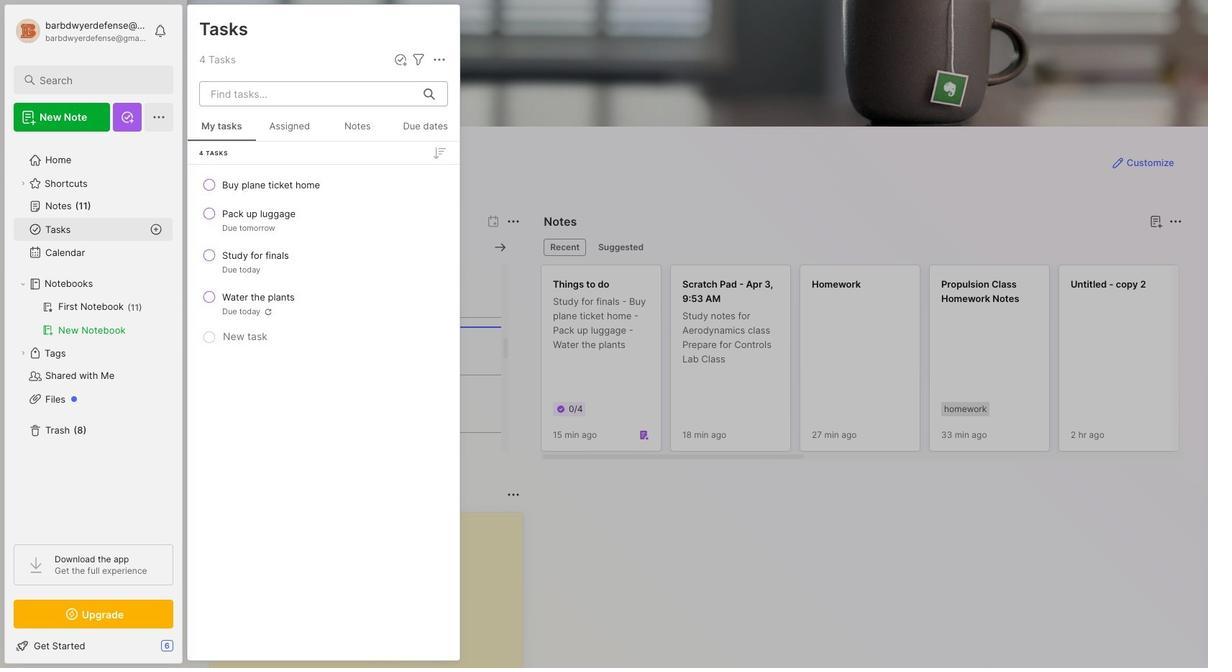 Task type: vqa. For each thing, say whether or not it's contained in the screenshot.
1 to the bottom
no



Task type: describe. For each thing, give the bounding box(es) containing it.
filter tasks image
[[410, 51, 427, 68]]

2 tab from the left
[[592, 239, 650, 256]]

Help and Learning task checklist field
[[5, 634, 182, 657]]

4 row from the top
[[193, 284, 454, 323]]

Filter tasks field
[[410, 51, 427, 68]]

0 horizontal spatial row group
[[188, 170, 460, 347]]

tree inside main element
[[5, 140, 182, 531]]

3 row from the top
[[193, 242, 454, 281]]

none search field inside main element
[[40, 71, 160, 88]]

new task image
[[393, 52, 408, 67]]

More actions and view options field
[[427, 51, 448, 68]]

pack up luggage 1 cell
[[222, 206, 296, 221]]

2 row from the top
[[193, 201, 454, 239]]

Find tasks… text field
[[202, 82, 415, 106]]

click to collapse image
[[182, 641, 192, 659]]

expand notebooks image
[[19, 280, 27, 288]]

Sort options field
[[431, 144, 448, 161]]

Start writing… text field
[[222, 513, 522, 668]]



Task type: locate. For each thing, give the bounding box(es) containing it.
row
[[193, 172, 454, 198], [193, 201, 454, 239], [193, 242, 454, 281], [193, 284, 454, 323]]

study for finals 2 cell
[[222, 248, 289, 262]]

None search field
[[40, 71, 160, 88]]

buy plane ticket home 0 cell
[[222, 178, 320, 192]]

row group
[[188, 170, 460, 347], [541, 265, 1208, 460]]

1 horizontal spatial row group
[[541, 265, 1208, 460]]

1 tab from the left
[[544, 239, 586, 256]]

more actions and view options image
[[431, 51, 448, 68]]

expand tags image
[[19, 349, 27, 357]]

0 horizontal spatial tab
[[544, 239, 586, 256]]

tab list
[[544, 239, 1180, 256]]

tab
[[544, 239, 586, 256], [592, 239, 650, 256]]

1 row from the top
[[193, 172, 454, 198]]

group
[[14, 296, 173, 342]]

Account field
[[14, 17, 147, 45]]

group inside tree
[[14, 296, 173, 342]]

main element
[[0, 0, 187, 668]]

tree
[[5, 140, 182, 531]]

water the plants 3 cell
[[222, 290, 295, 304]]

sort options image
[[431, 144, 448, 161]]

Search text field
[[40, 73, 160, 87]]

1 horizontal spatial tab
[[592, 239, 650, 256]]



